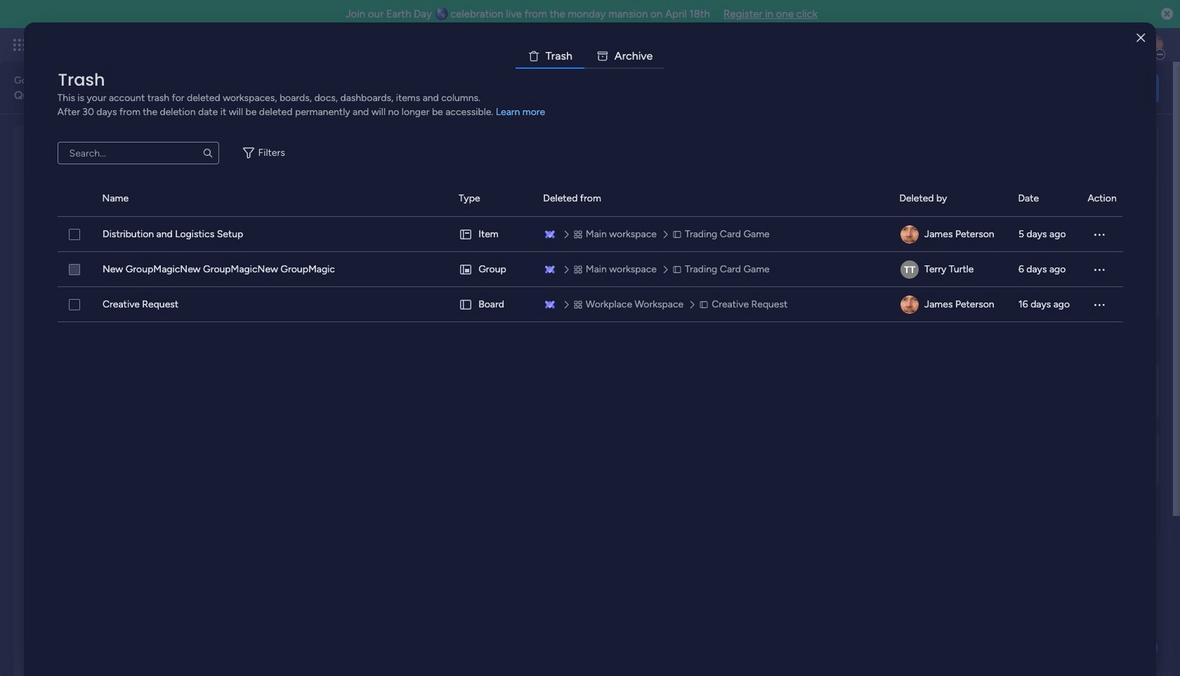 Task type: locate. For each thing, give the bounding box(es) containing it.
public board image
[[48, 285, 64, 300], [267, 285, 283, 300], [705, 285, 721, 300]]

0 horizontal spatial add to favorites image
[[220, 285, 234, 299]]

None search field
[[57, 142, 219, 164]]

0 horizontal spatial public board image
[[48, 285, 64, 300]]

1 horizontal spatial add to favorites image
[[439, 285, 453, 299]]

1 row from the top
[[57, 217, 1124, 252]]

2 vertical spatial james peterson image
[[901, 296, 919, 314]]

0 vertical spatial menu image
[[1093, 263, 1107, 277]]

row
[[57, 217, 1124, 252], [57, 252, 1124, 287], [57, 287, 1124, 323]]

1 menu image from the top
[[1093, 263, 1107, 277]]

7 column header from the left
[[1088, 181, 1123, 216]]

select product image
[[13, 38, 27, 52]]

public board image for 3rd add to favorites image
[[705, 285, 721, 300]]

add to favorites image
[[220, 285, 234, 299], [439, 285, 453, 299], [876, 285, 891, 299]]

terry turtle image
[[901, 261, 919, 279]]

1 vertical spatial james peterson image
[[901, 226, 919, 244]]

table
[[57, 181, 1124, 654]]

close image
[[1137, 33, 1146, 43]]

5 column header from the left
[[900, 181, 1002, 216]]

6 column header from the left
[[1019, 181, 1071, 216]]

templates image image
[[962, 134, 1147, 231]]

help center element
[[949, 431, 1160, 487]]

1 horizontal spatial public board image
[[267, 285, 283, 300]]

public board image
[[486, 285, 502, 300]]

2 row from the top
[[57, 252, 1124, 287]]

2 horizontal spatial add to favorites image
[[876, 285, 891, 299]]

cell
[[459, 217, 527, 252], [900, 217, 1002, 252], [459, 252, 527, 287], [900, 252, 1002, 287], [459, 287, 527, 323], [900, 287, 1002, 323]]

1 vertical spatial menu image
[[1093, 298, 1107, 312]]

2 horizontal spatial public board image
[[705, 285, 721, 300]]

row group
[[57, 181, 1123, 217]]

james peterson image
[[1141, 34, 1164, 56], [901, 226, 919, 244], [901, 296, 919, 314]]

3 public board image from the left
[[705, 285, 721, 300]]

1 public board image from the left
[[48, 285, 64, 300]]

add to favorites image
[[658, 285, 672, 299]]

menu image
[[1093, 263, 1107, 277], [1093, 298, 1107, 312]]

menu image
[[1093, 228, 1107, 242]]

component image
[[486, 307, 499, 319]]

2 public board image from the left
[[267, 285, 283, 300]]

column header
[[57, 181, 85, 216], [102, 181, 442, 216], [459, 181, 527, 216], [544, 181, 883, 216], [900, 181, 1002, 216], [1019, 181, 1071, 216], [1088, 181, 1123, 216]]



Task type: describe. For each thing, give the bounding box(es) containing it.
Search for items in the recycle bin search field
[[57, 142, 219, 164]]

3 row from the top
[[57, 287, 1124, 323]]

1 image
[[973, 29, 985, 45]]

4 column header from the left
[[544, 181, 883, 216]]

3 add to favorites image from the left
[[876, 285, 891, 299]]

getting started element
[[949, 364, 1160, 420]]

2 menu image from the top
[[1093, 298, 1107, 312]]

james peterson image for menu image
[[901, 226, 919, 244]]

public board image for first add to favorites image from the left
[[48, 285, 64, 300]]

quick search results list box
[[31, 160, 915, 346]]

1 add to favorites image from the left
[[220, 285, 234, 299]]

search image
[[202, 148, 213, 159]]

3 column header from the left
[[459, 181, 527, 216]]

2 add to favorites image from the left
[[439, 285, 453, 299]]

2 column header from the left
[[102, 181, 442, 216]]

public board image for 2nd add to favorites image
[[267, 285, 283, 300]]

1 column header from the left
[[57, 181, 85, 216]]

component image
[[705, 307, 718, 319]]

0 vertical spatial james peterson image
[[1141, 34, 1164, 56]]

james peterson image for first menu icon from the bottom of the page
[[901, 296, 919, 314]]



Task type: vqa. For each thing, say whether or not it's contained in the screenshot.
'Search' icon
yes



